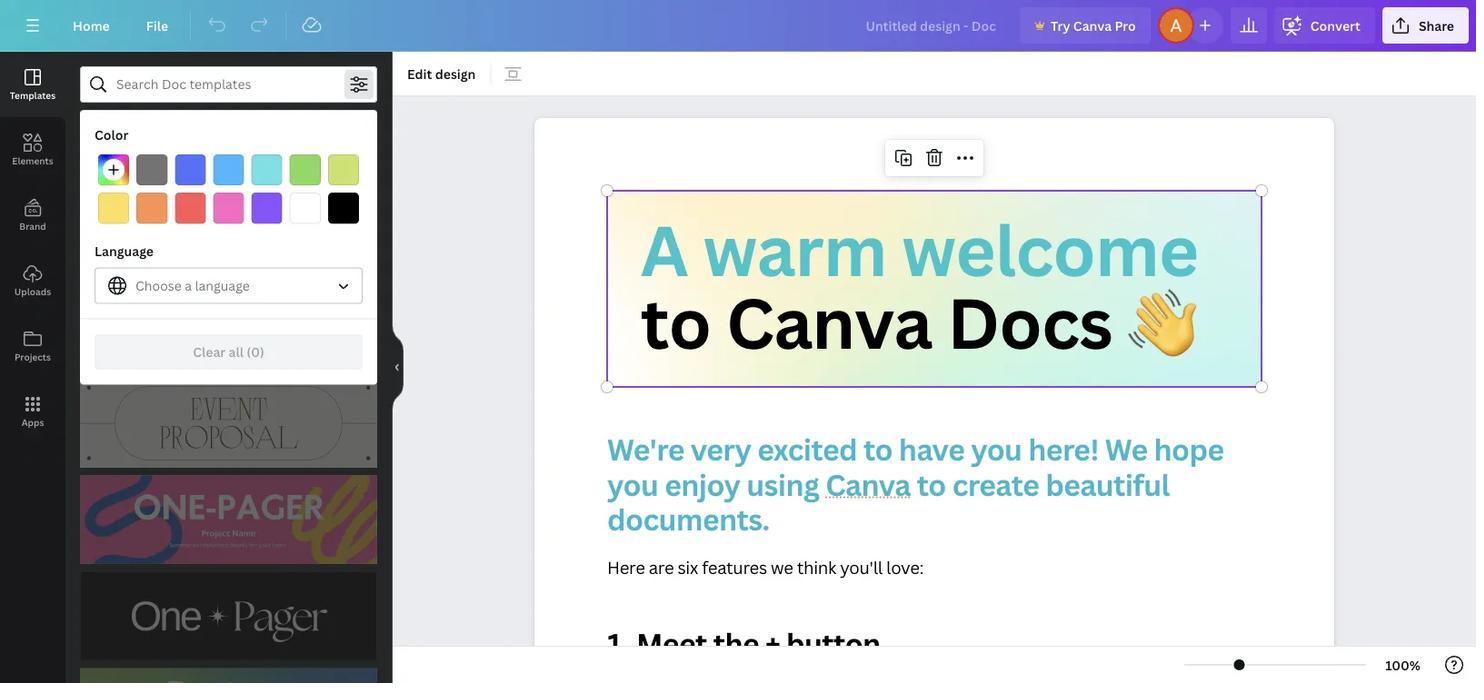 Task type: vqa. For each thing, say whether or not it's contained in the screenshot.
Grass green image
yes



Task type: describe. For each thing, give the bounding box(es) containing it.
White button
[[290, 193, 321, 224]]

color option group
[[95, 151, 363, 228]]

six
[[678, 556, 698, 579]]

2 horizontal spatial to
[[917, 465, 946, 504]]

think
[[797, 556, 837, 579]]

black image
[[328, 193, 359, 224]]

create
[[953, 465, 1040, 504]]

try canva pro button
[[1020, 7, 1151, 44]]

Pink button
[[213, 193, 244, 224]]

Coral red button
[[175, 193, 206, 224]]

brand
[[19, 220, 46, 232]]

apps
[[21, 416, 44, 429]]

Design title text field
[[851, 7, 1013, 44]]

canva inside we're very excited to have you here! we hope you enjoy using canva to create beautiful documents.
[[826, 465, 911, 504]]

Orange button
[[137, 193, 168, 224]]

coral red image
[[175, 193, 206, 224]]

(0)
[[247, 344, 264, 361]]

here are six features we think you'll love:
[[607, 556, 924, 579]]

event/business proposal professional docs banner in beige dark brown warm classic style image
[[80, 379, 377, 468]]

you'll
[[840, 556, 883, 579]]

planner
[[92, 123, 139, 140]]

Yellow button
[[98, 193, 129, 224]]

+
[[766, 625, 780, 664]]

choose
[[135, 277, 182, 294]]

doc templates button
[[78, 157, 172, 194]]

main menu bar
[[0, 0, 1477, 52]]

uploads
[[14, 286, 51, 298]]

none text field containing a warm welcome
[[535, 118, 1335, 684]]

canva for pro
[[1074, 17, 1112, 34]]

warm
[[703, 202, 887, 297]]

color
[[95, 126, 129, 143]]

here
[[607, 556, 645, 579]]

templates
[[108, 167, 170, 184]]

1. meet the + button
[[607, 625, 881, 664]]

welcome
[[902, 202, 1199, 297]]

hope
[[1154, 430, 1224, 470]]

a
[[185, 277, 192, 294]]

0 horizontal spatial you
[[607, 465, 659, 504]]

try
[[1051, 17, 1071, 34]]

pro
[[1115, 17, 1136, 34]]

features
[[702, 556, 767, 579]]

project overview/one-pager professional docs banner in pink dark blue yellow playful abstract style image
[[80, 476, 377, 565]]

edit design button
[[400, 59, 483, 88]]

edit
[[407, 65, 432, 82]]

enjoy
[[665, 465, 740, 504]]

light blue image
[[213, 155, 244, 186]]

uploads button
[[0, 248, 65, 314]]

cover letter
[[332, 123, 406, 140]]

1.
[[607, 625, 630, 664]]

see all button
[[341, 157, 379, 194]]

white image
[[290, 193, 321, 224]]

language
[[95, 243, 154, 260]]

a
[[641, 202, 688, 297]]

all for see
[[365, 169, 377, 184]]

have
[[899, 430, 965, 470]]

projects button
[[0, 314, 65, 379]]

home link
[[58, 7, 124, 44]]

share
[[1419, 17, 1455, 34]]

here!
[[1029, 430, 1099, 470]]

one pager doc in black and white blue light blue classic professional style image
[[80, 194, 184, 328]]

to canva docs 👋
[[641, 275, 1196, 370]]

yellow image
[[98, 193, 129, 224]]

very
[[691, 430, 751, 470]]

white image
[[290, 193, 321, 224]]

1 horizontal spatial to
[[864, 430, 893, 470]]

home
[[73, 17, 110, 34]]

0 horizontal spatial to
[[641, 275, 711, 370]]

language
[[195, 277, 250, 294]]

project overview docs banner in light green blue vibrant professional style image
[[80, 669, 377, 684]]

Black button
[[328, 193, 359, 224]]



Task type: locate. For each thing, give the bounding box(es) containing it.
clear
[[193, 344, 226, 361]]

convert button
[[1275, 7, 1376, 44]]

turquoise blue image
[[251, 155, 283, 186], [251, 155, 283, 186]]

royal blue image
[[175, 155, 206, 186], [175, 155, 206, 186]]

project overview/one-pager professional docs banner in black white sleek monochrome style image
[[80, 572, 377, 661]]

0 horizontal spatial all
[[229, 344, 244, 361]]

doc
[[80, 167, 105, 184]]

hide image
[[392, 324, 404, 411]]

research brief doc in orange teal pink soft pastels style image
[[191, 194, 295, 328]]

coral red image
[[175, 193, 206, 224]]

Search Doc templates search field
[[116, 67, 341, 102]]

using
[[747, 465, 820, 504]]

all
[[80, 352, 96, 370]]

all results
[[80, 352, 142, 370]]

brand button
[[0, 183, 65, 248]]

the
[[713, 625, 759, 664]]

0 vertical spatial canva
[[1074, 17, 1112, 34]]

#737373 image
[[137, 155, 168, 186], [137, 155, 168, 186]]

Language button
[[95, 268, 363, 304]]

elements
[[12, 155, 53, 167]]

all inside button
[[229, 344, 244, 361]]

light blue image
[[213, 155, 244, 186]]

a warm welcome
[[641, 202, 1199, 297]]

0 vertical spatial all
[[365, 169, 377, 184]]

canva for docs
[[726, 275, 932, 370]]

we're very excited to have you here! we hope you enjoy using canva to create beautiful documents.
[[607, 430, 1231, 539]]

apps button
[[0, 379, 65, 445]]

grass green image
[[290, 155, 321, 186]]

documents.
[[607, 500, 770, 539]]

see all
[[343, 169, 377, 184]]

all right see
[[365, 169, 377, 184]]

projects
[[15, 351, 51, 363]]

Grass green button
[[290, 155, 321, 186]]

excited
[[758, 430, 858, 470]]

all for clear
[[229, 344, 244, 361]]

file
[[146, 17, 168, 34]]

1 vertical spatial all
[[229, 344, 244, 361]]

side panel tab list
[[0, 52, 65, 445]]

beautiful
[[1046, 465, 1170, 504]]

templates button
[[0, 52, 65, 117]]

cover
[[332, 123, 369, 140]]

creative brief doc in black and white grey editorial style image
[[302, 194, 406, 328]]

clear all (0)
[[193, 344, 264, 361]]

choose a language
[[135, 277, 250, 294]]

you left enjoy
[[607, 465, 659, 504]]

canva
[[1074, 17, 1112, 34], [726, 275, 932, 370], [826, 465, 911, 504]]

convert
[[1311, 17, 1361, 34]]

doc templates
[[80, 167, 170, 184]]

👋
[[1128, 275, 1196, 370]]

Royal blue button
[[175, 155, 206, 186]]

planner button
[[80, 114, 151, 150]]

clear all (0) button
[[95, 334, 363, 370]]

Purple button
[[251, 193, 283, 224]]

to
[[641, 275, 711, 370], [864, 430, 893, 470], [917, 465, 946, 504]]

yellow image
[[98, 193, 129, 224]]

results
[[99, 352, 142, 370]]

you right have
[[971, 430, 1022, 470]]

black image
[[328, 193, 359, 224]]

share button
[[1383, 7, 1469, 44]]

file button
[[132, 7, 183, 44]]

love:
[[887, 556, 924, 579]]

Turquoise blue button
[[251, 155, 283, 186]]

1 horizontal spatial you
[[971, 430, 1022, 470]]

grass green image
[[290, 155, 321, 186]]

canva inside button
[[1074, 17, 1112, 34]]

we're
[[607, 430, 685, 470]]

pink image
[[213, 193, 244, 224], [213, 193, 244, 224]]

Light blue button
[[213, 155, 244, 186]]

button
[[787, 625, 881, 664]]

elements button
[[0, 117, 65, 183]]

all left (0)
[[229, 344, 244, 361]]

purple image
[[251, 193, 283, 224], [251, 193, 283, 224]]

you
[[971, 430, 1022, 470], [607, 465, 659, 504]]

#737373 button
[[137, 155, 168, 186]]

see
[[343, 169, 362, 184]]

cover letter button
[[320, 114, 418, 150]]

templates
[[10, 89, 56, 101]]

lime image
[[328, 155, 359, 186], [328, 155, 359, 186]]

1 horizontal spatial all
[[365, 169, 377, 184]]

add a new color image
[[98, 155, 129, 186], [98, 155, 129, 186]]

100% button
[[1374, 651, 1433, 680]]

Lime button
[[328, 155, 359, 186]]

docs
[[948, 275, 1113, 370]]

we
[[1105, 430, 1148, 470]]

design
[[435, 65, 476, 82]]

1 vertical spatial canva
[[726, 275, 932, 370]]

try canva pro
[[1051, 17, 1136, 34]]

all
[[365, 169, 377, 184], [229, 344, 244, 361]]

meet
[[636, 625, 707, 664]]

letter
[[372, 123, 406, 140]]

None text field
[[535, 118, 1335, 684]]

are
[[649, 556, 674, 579]]

all inside 'button'
[[365, 169, 377, 184]]

edit design
[[407, 65, 476, 82]]

2 vertical spatial canva
[[826, 465, 911, 504]]

100%
[[1386, 657, 1421, 674]]

we
[[771, 556, 793, 579]]

orange image
[[137, 193, 168, 224], [137, 193, 168, 224]]



